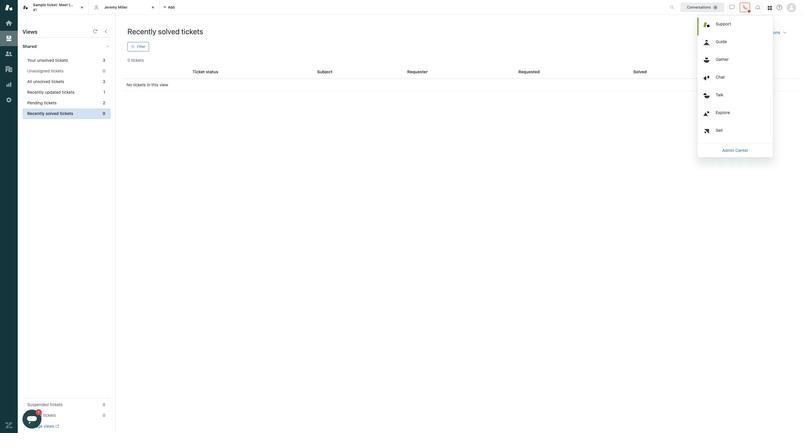 Task type: locate. For each thing, give the bounding box(es) containing it.
close image
[[79, 4, 85, 10]]

guide link
[[699, 35, 773, 53]]

3
[[103, 58, 105, 63], [103, 79, 105, 84]]

priority
[[716, 69, 731, 74]]

button displays agent's chat status as invisible. image
[[730, 5, 734, 10]]

filter
[[137, 44, 145, 49]]

3 down collapse views pane icon
[[103, 58, 105, 63]]

customers image
[[5, 50, 13, 58]]

add
[[168, 5, 175, 9]]

0 vertical spatial 3
[[103, 58, 105, 63]]

solved down add popup button
[[158, 27, 180, 36]]

views
[[22, 29, 37, 35]]

(opens in a new tab) image
[[54, 425, 59, 428]]

pending
[[27, 100, 43, 105]]

tickets
[[181, 27, 203, 36], [55, 58, 68, 63], [131, 58, 144, 63], [51, 68, 63, 73], [51, 79, 64, 84], [133, 82, 146, 87], [62, 90, 75, 95], [44, 100, 57, 105], [60, 111, 73, 116], [50, 402, 63, 407], [43, 413, 56, 418]]

recently
[[127, 27, 156, 36], [27, 90, 44, 95], [27, 111, 45, 116]]

sample ticket: meet the ticket #1
[[33, 3, 85, 12]]

pending tickets
[[27, 100, 57, 105]]

0 for recently solved tickets
[[103, 111, 105, 116]]

0
[[127, 58, 130, 63], [103, 68, 105, 73], [103, 111, 105, 116], [103, 402, 105, 407], [103, 413, 105, 418]]

recently down pending
[[27, 111, 45, 116]]

1 vertical spatial solved
[[46, 111, 59, 116]]

1 horizontal spatial solved
[[158, 27, 180, 36]]

conversations
[[687, 5, 711, 9]]

all
[[27, 79, 32, 84]]

ticket
[[75, 3, 85, 7]]

organizations image
[[5, 65, 13, 73]]

main element
[[0, 0, 18, 433]]

zendesk image
[[5, 422, 13, 429]]

zendesk products image
[[768, 6, 772, 10]]

unsolved up unassigned tickets
[[37, 58, 54, 63]]

2 vertical spatial recently
[[27, 111, 45, 116]]

suspended tickets
[[27, 402, 63, 407]]

2 3 from the top
[[103, 79, 105, 84]]

all unsolved tickets
[[27, 79, 64, 84]]

recently solved tickets
[[127, 27, 203, 36], [27, 111, 73, 116]]

recently up the 'filter'
[[127, 27, 156, 36]]

suspended
[[27, 402, 49, 407]]

1 horizontal spatial recently solved tickets
[[127, 27, 203, 36]]

0 horizontal spatial solved
[[46, 111, 59, 116]]

views
[[44, 424, 54, 429]]

jeremy miller
[[104, 5, 128, 9]]

1
[[103, 90, 105, 95]]

unsolved down unassigned
[[33, 79, 50, 84]]

1 vertical spatial unsolved
[[33, 79, 50, 84]]

ticket status
[[192, 69, 218, 74]]

manage views
[[27, 424, 54, 429]]

recently solved tickets down pending tickets at the top of page
[[27, 111, 73, 116]]

recently solved tickets down add popup button
[[127, 27, 203, 36]]

0 vertical spatial unsolved
[[37, 58, 54, 63]]

chat
[[716, 74, 725, 79]]

solved down pending tickets at the top of page
[[46, 111, 59, 116]]

tab
[[18, 0, 89, 15]]

sell
[[716, 128, 723, 133]]

0 vertical spatial solved
[[158, 27, 180, 36]]

3 up '1'
[[103, 79, 105, 84]]

1 vertical spatial recently solved tickets
[[27, 111, 73, 116]]

admin
[[722, 148, 734, 153]]

1 vertical spatial recently
[[27, 90, 44, 95]]

recently for 1
[[27, 90, 44, 95]]

close image
[[150, 4, 156, 10]]

0 horizontal spatial recently solved tickets
[[27, 111, 73, 116]]

explore link
[[699, 106, 773, 124]]

explore
[[716, 110, 730, 115]]

1 vertical spatial 3
[[103, 79, 105, 84]]

deleted tickets
[[27, 413, 56, 418]]

miller
[[118, 5, 128, 9]]

the
[[69, 3, 74, 7]]

gather
[[716, 57, 729, 62]]

unassigned tickets
[[27, 68, 63, 73]]

view
[[159, 82, 168, 87]]

ticket:
[[47, 3, 58, 7]]

0 for suspended tickets
[[103, 402, 105, 407]]

unsolved
[[37, 58, 54, 63], [33, 79, 50, 84]]

recently up pending
[[27, 90, 44, 95]]

recently updated tickets
[[27, 90, 75, 95]]

shared button
[[18, 38, 100, 55]]

sell link
[[699, 124, 773, 142]]

solved
[[158, 27, 180, 36], [46, 111, 59, 116]]

get help image
[[777, 5, 782, 10]]

0 vertical spatial recently
[[127, 27, 156, 36]]

1 3 from the top
[[103, 58, 105, 63]]

talk
[[716, 92, 723, 97]]



Task type: describe. For each thing, give the bounding box(es) containing it.
filter button
[[127, 42, 149, 51]]

ticket
[[192, 69, 205, 74]]

collapse views pane image
[[104, 29, 108, 34]]

tabs tab list
[[18, 0, 664, 15]]

notifications image
[[755, 5, 760, 10]]

center
[[735, 148, 748, 153]]

requester
[[407, 69, 428, 74]]

3 for all unsolved tickets
[[103, 79, 105, 84]]

actions
[[766, 30, 780, 35]]

your unsolved tickets
[[27, 58, 68, 63]]

0 for deleted tickets
[[103, 413, 105, 418]]

unsolved for all
[[33, 79, 50, 84]]

0 tickets
[[127, 58, 144, 63]]

deleted
[[27, 413, 42, 418]]

tab containing sample ticket: meet the ticket
[[18, 0, 89, 15]]

0 for unassigned tickets
[[103, 68, 105, 73]]

0 vertical spatial recently solved tickets
[[127, 27, 203, 36]]

gather link
[[699, 53, 773, 71]]

meet
[[59, 3, 68, 7]]

zendesk support image
[[5, 4, 13, 12]]

solved
[[633, 69, 647, 74]]

unsolved for your
[[37, 58, 54, 63]]

your
[[27, 58, 36, 63]]

no tickets in this view
[[127, 82, 168, 87]]

recently for 0
[[27, 111, 45, 116]]

jeremy miller tab
[[89, 0, 160, 15]]

conversations button
[[681, 3, 724, 12]]

sample
[[33, 3, 46, 7]]

chat link
[[699, 71, 773, 89]]

talk link
[[699, 89, 773, 106]]

subject
[[317, 69, 332, 74]]

updated
[[45, 90, 61, 95]]

2
[[103, 100, 105, 105]]

admin image
[[5, 96, 13, 104]]

support
[[716, 21, 731, 26]]

manage
[[27, 424, 42, 429]]

unassigned
[[27, 68, 50, 73]]

guide
[[716, 39, 727, 44]]

support link
[[699, 18, 773, 35]]

#1
[[33, 8, 37, 12]]

add button
[[160, 0, 178, 14]]

admin center link
[[697, 144, 773, 156]]

no
[[127, 82, 132, 87]]

3 for your unsolved tickets
[[103, 58, 105, 63]]

shared
[[22, 44, 37, 49]]

refresh views pane image
[[93, 29, 98, 34]]

admin center
[[722, 148, 748, 153]]

this
[[151, 82, 158, 87]]

reporting image
[[5, 81, 13, 88]]

actions button
[[761, 27, 792, 38]]

in
[[147, 82, 150, 87]]

manage views link
[[27, 424, 59, 429]]

status
[[206, 69, 218, 74]]

requested
[[518, 69, 540, 74]]

views image
[[5, 35, 13, 42]]

jeremy
[[104, 5, 117, 9]]

get started image
[[5, 19, 13, 27]]

shared heading
[[18, 38, 115, 55]]



Task type: vqa. For each thing, say whether or not it's contained in the screenshot.
"Outreach"
no



